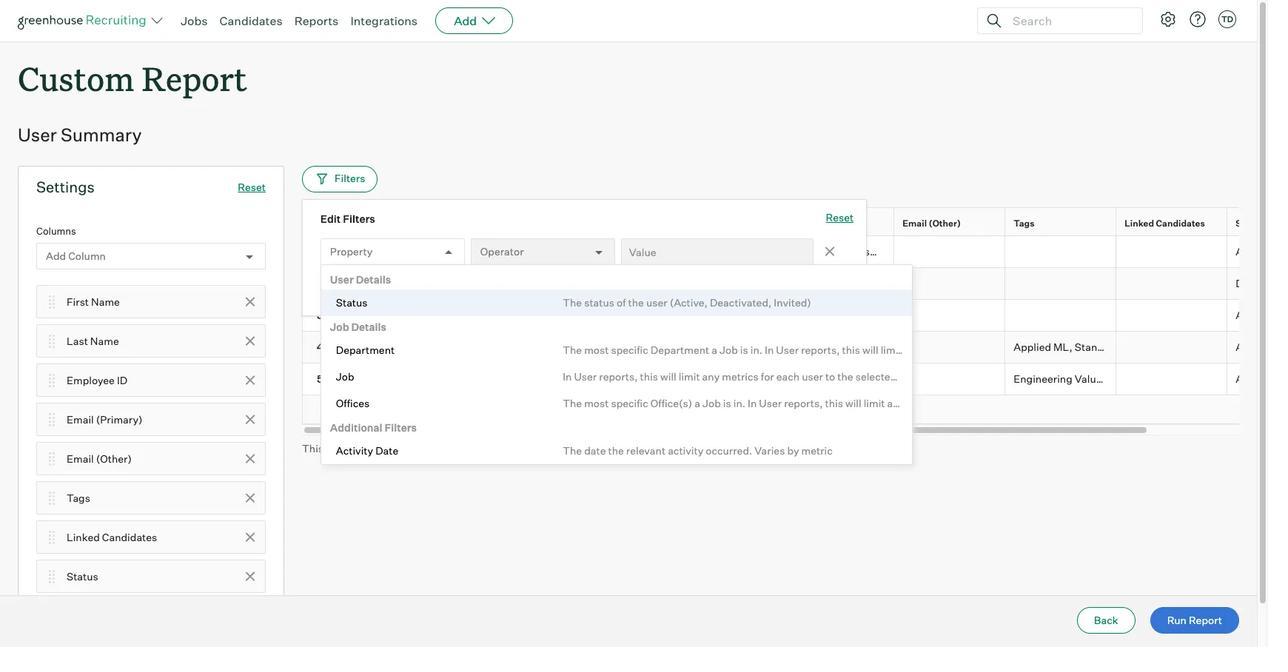 Task type: vqa. For each thing, say whether or not it's contained in the screenshot.
Google Drive link
no



Task type: locate. For each thing, give the bounding box(es) containing it.
integrations
[[351, 13, 418, 28]]

reset up david.abrahams@adept.ai
[[826, 211, 854, 224]]

department up product
[[1102, 344, 1160, 357]]

1 vertical spatial will
[[661, 371, 677, 383]]

candidates
[[220, 13, 283, 28], [1157, 218, 1206, 229], [102, 531, 157, 543]]

1 horizontal spatial reset link
[[826, 211, 854, 227]]

cell
[[673, 236, 784, 268], [895, 236, 1006, 268], [1006, 236, 1117, 268], [1117, 236, 1228, 268], [895, 268, 1006, 300], [1006, 268, 1117, 300], [1117, 268, 1228, 300], [673, 300, 784, 332], [895, 300, 1006, 332], [1006, 300, 1117, 332], [1117, 300, 1228, 332], [673, 332, 784, 363], [895, 332, 1006, 363], [1117, 332, 1228, 363], [895, 363, 1006, 395], [1117, 363, 1228, 395]]

settings
[[36, 178, 95, 196]]

1 horizontal spatial linked candidates
[[1125, 218, 1206, 229]]

most for the most specific office(s) a job is in. in user reports, this will limit any metrics for each user to the selected office
[[585, 397, 609, 410]]

1 vertical spatial of
[[471, 442, 480, 455]]

in down in user reports, this will limit any metrics for each user to the selected job
[[748, 397, 757, 410]]

2
[[317, 277, 323, 290]]

report for run report
[[1190, 614, 1223, 627]]

0 horizontal spatial run
[[533, 442, 553, 455]]

4 active from the top
[[1236, 373, 1267, 385]]

this down meg.adams@adept.ai
[[843, 344, 861, 357]]

reset link left filter image
[[238, 181, 266, 193]]

activity
[[336, 445, 373, 457]]

limit up office(s)
[[679, 371, 700, 383]]

linked inside 'column header'
[[1125, 218, 1155, 229]]

5 down 4 cell
[[317, 373, 324, 385]]

1 horizontal spatial add
[[353, 279, 373, 292]]

any for department
[[905, 344, 922, 357]]

2 specific from the top
[[611, 397, 649, 410]]

0 vertical spatial report
[[142, 56, 247, 100]]

1 horizontal spatial email (primary)
[[792, 218, 860, 229]]

1 most from the top
[[585, 344, 609, 357]]

1 horizontal spatial candidates
[[220, 13, 283, 28]]

0 vertical spatial linked
[[1125, 218, 1155, 229]]

in.
[[751, 344, 763, 357], [734, 397, 746, 410]]

1 adams from the top
[[570, 277, 604, 290]]

date
[[585, 445, 606, 457]]

run
[[533, 442, 553, 455], [1168, 614, 1187, 627]]

property
[[330, 246, 373, 258]]

1 horizontal spatial (other)
[[929, 218, 962, 229]]

4 the from the top
[[563, 445, 582, 457]]

limit down inigo@adept.ai
[[864, 397, 886, 410]]

most up beitia arévalo
[[585, 344, 609, 357]]

adams up bavishi
[[570, 309, 604, 322]]

1 vertical spatial candidates
[[1157, 218, 1206, 229]]

1 vertical spatial add
[[46, 250, 66, 263]]

inigo@adept.ai
[[792, 373, 866, 385]]

(primary)
[[818, 218, 860, 229], [96, 413, 143, 426]]

reset left filter image
[[238, 181, 266, 193]]

0 horizontal spatial in.
[[734, 397, 746, 410]]

name right last
[[90, 335, 119, 347]]

2 horizontal spatial for
[[963, 344, 977, 357]]

this right arévalo
[[640, 371, 659, 383]]

the right date
[[609, 445, 624, 457]]

1 vertical spatial email (primary)
[[67, 413, 143, 426]]

the left report
[[555, 442, 571, 455]]

2 vertical spatial selected
[[1041, 397, 1082, 410]]

0 vertical spatial will
[[863, 344, 879, 357]]

see
[[618, 442, 635, 455]]

2 horizontal spatial will
[[863, 344, 879, 357]]

adams up status
[[570, 277, 604, 290]]

of
[[617, 297, 626, 309], [471, 442, 480, 455]]

0 vertical spatial selected
[[1058, 344, 1099, 357]]

1 horizontal spatial email (other)
[[903, 218, 962, 229]]

1 horizontal spatial report
[[1190, 614, 1223, 627]]

0 horizontal spatial add
[[46, 250, 66, 263]]

0 vertical spatial details
[[356, 274, 391, 286]]

1 horizontal spatial 5
[[482, 442, 488, 455]]

0 vertical spatial reset
[[238, 181, 266, 193]]

records.
[[491, 442, 531, 455]]

0 horizontal spatial reset link
[[238, 181, 266, 193]]

1 vertical spatial linked candidates
[[67, 531, 157, 543]]

row
[[302, 208, 1269, 239], [302, 236, 1269, 268], [302, 268, 1269, 300], [302, 300, 1269, 332], [302, 332, 1269, 363], [302, 363, 1269, 395]]

1 vertical spatial first name
[[67, 295, 120, 308]]

1 horizontal spatial will
[[846, 397, 862, 410]]

1 vertical spatial details
[[351, 321, 387, 334]]

2 vertical spatial any
[[888, 397, 905, 410]]

linked candidates
[[1125, 218, 1206, 229], [67, 531, 157, 543]]

2 vertical spatial will
[[846, 397, 862, 410]]

department up the 50
[[651, 344, 710, 357]]

run right back
[[1168, 614, 1187, 627]]

user right 2
[[330, 274, 354, 286]]

active down deactiv
[[1236, 309, 1267, 322]]

specific
[[611, 344, 649, 357], [611, 397, 649, 410]]

varies
[[755, 445, 785, 457]]

beitia
[[570, 373, 598, 385]]

0 horizontal spatial (primary)
[[96, 413, 143, 426]]

activity date
[[336, 445, 399, 457]]

2 cell
[[302, 268, 339, 300]]

1 vertical spatial run
[[1168, 614, 1187, 627]]

reset
[[238, 181, 266, 193], [826, 211, 854, 224]]

each for the most specific department a job is in. in user reports, this will limit any metrics for each user to the selected department
[[979, 344, 1002, 357]]

active for meg.adams@adept.ai
[[1236, 309, 1267, 322]]

3 row from the top
[[302, 268, 1269, 300]]

0 vertical spatial (other)
[[929, 218, 962, 229]]

to
[[1028, 344, 1038, 357], [826, 371, 836, 383], [1011, 397, 1021, 410], [606, 442, 615, 455]]

any for office(s)
[[888, 397, 905, 410]]

user down invited)
[[777, 344, 799, 357]]

back
[[1095, 614, 1119, 627]]

run report button
[[1151, 607, 1240, 634]]

active for david.abrahams@adept.ai
[[1236, 245, 1267, 258]]

2 adams from the top
[[570, 309, 604, 322]]

2 most from the top
[[585, 397, 609, 410]]

limit for department
[[881, 344, 903, 357]]

0 vertical spatial in.
[[751, 344, 763, 357]]

3 the from the top
[[563, 397, 582, 410]]

reports, up inigo@adept.ai
[[802, 344, 840, 357]]

a right date on the left of the page
[[399, 442, 405, 455]]

job up in user reports, this will limit any metrics for each user to the selected job
[[720, 344, 738, 357]]

first name up 'last name'
[[67, 295, 120, 308]]

the left status
[[563, 297, 582, 309]]

a for office(s)
[[695, 397, 701, 410]]

first up last
[[67, 295, 89, 308]]

active right front
[[1236, 373, 1267, 385]]

active for rohan@adept.ai
[[1236, 341, 1267, 353]]

metrics for department
[[925, 344, 961, 357]]

0 horizontal spatial report
[[142, 56, 247, 100]]

1 horizontal spatial first
[[348, 218, 368, 229]]

active up codin
[[1236, 341, 1267, 353]]

2 active from the top
[[1236, 309, 1267, 322]]

0 vertical spatial status
[[1236, 218, 1265, 229]]

(primary) down 'id' at the left bottom
[[96, 413, 143, 426]]

name up 'last name'
[[91, 295, 120, 308]]

0 vertical spatial adams
[[570, 277, 604, 290]]

user
[[647, 297, 668, 309], [1005, 344, 1026, 357], [802, 371, 824, 383], [987, 397, 1009, 410]]

run inside button
[[1168, 614, 1187, 627]]

any
[[905, 344, 922, 357], [703, 371, 720, 383], [888, 397, 905, 410]]

in up in user reports, this will limit any metrics for each user to the selected job
[[765, 344, 774, 357]]

in. down in user reports, this will limit any metrics for each user to the selected job
[[734, 397, 746, 410]]

meg
[[348, 309, 369, 322]]

is down in user reports, this will limit any metrics for each user to the selected job
[[724, 397, 732, 410]]

this
[[843, 344, 861, 357], [640, 371, 659, 383], [826, 397, 844, 410]]

user down in user reports, this will limit any metrics for each user to the selected job
[[759, 397, 782, 410]]

(other) inside column header
[[929, 218, 962, 229]]

1 horizontal spatial department
[[651, 344, 710, 357]]

0 vertical spatial linked candidates
[[1125, 218, 1206, 229]]

details
[[356, 274, 391, 286], [351, 321, 387, 334]]

job up offices
[[336, 371, 354, 383]]

1 vertical spatial reset link
[[826, 211, 854, 227]]

active up deactiv
[[1236, 245, 1267, 258]]

2 vertical spatial in
[[748, 397, 757, 410]]

front
[[1196, 373, 1222, 385]]

3 active from the top
[[1236, 341, 1267, 353]]

a right office(s)
[[695, 397, 701, 410]]

4 cell
[[302, 332, 339, 363]]

limit down meg.adams@adept.ai
[[881, 344, 903, 357]]

megadams40@gmail.com
[[792, 277, 920, 290]]

of right status
[[617, 297, 626, 309]]

selected up values
[[1058, 344, 1099, 357]]

last name
[[67, 335, 119, 347]]

a for department
[[712, 344, 718, 357]]

the up the most specific office(s) a job is in. in user reports, this will limit any metrics for each user to the selected office
[[838, 371, 854, 383]]

this down inigo@adept.ai
[[826, 397, 844, 410]]

0 vertical spatial any
[[905, 344, 922, 357]]

2 the from the top
[[563, 344, 582, 357]]

filter
[[375, 279, 401, 292]]

metrics
[[925, 344, 961, 357], [722, 371, 759, 383], [908, 397, 944, 410]]

filters right filter image
[[335, 172, 366, 184]]

id
[[117, 374, 128, 386]]

david.abrahams@adept.ai
[[792, 245, 920, 258]]

user
[[18, 124, 57, 146], [330, 274, 354, 286], [777, 344, 799, 357], [574, 371, 597, 383], [759, 397, 782, 410]]

0 horizontal spatial 5
[[317, 373, 324, 385]]

(active,
[[670, 297, 708, 309]]

(primary) up david.abrahams@adept.ai
[[818, 218, 860, 229]]

adams for meg.adams@adept.ai
[[570, 309, 604, 322]]

1 horizontal spatial is
[[741, 344, 749, 357]]

1 vertical spatial email (other)
[[67, 452, 132, 465]]

configure image
[[1160, 10, 1178, 28]]

ml,
[[1054, 341, 1073, 353]]

of right number
[[471, 442, 480, 455]]

tags
[[1014, 218, 1035, 229], [67, 492, 90, 504]]

the left date
[[563, 445, 582, 457]]

0 vertical spatial specific
[[611, 344, 649, 357]]

0 vertical spatial each
[[979, 344, 1002, 357]]

email (other)
[[903, 218, 962, 229], [67, 452, 132, 465]]

filters right edit
[[343, 213, 375, 225]]

add inside button
[[353, 279, 373, 292]]

email (primary) up david.abrahams@adept.ai
[[792, 218, 860, 229]]

this for office(s)
[[826, 397, 844, 410]]

0 horizontal spatial in
[[563, 371, 572, 383]]

department down job details
[[336, 344, 395, 357]]

a
[[712, 344, 718, 357], [695, 397, 701, 410], [399, 442, 405, 455]]

100
[[681, 277, 699, 290]]

row containing 3
[[302, 300, 1269, 332]]

td button
[[1216, 7, 1240, 31]]

run right records.
[[533, 442, 553, 455]]

swe
[[1162, 341, 1186, 353]]

filter image
[[315, 172, 327, 185]]

for for office(s)
[[946, 397, 960, 410]]

filters for edit
[[343, 213, 375, 225]]

2 vertical spatial this
[[826, 397, 844, 410]]

engineering values & product sense, front end codin
[[1014, 373, 1269, 385]]

limit
[[881, 344, 903, 357], [679, 371, 700, 383], [864, 397, 886, 410]]

0 vertical spatial reset link
[[238, 181, 266, 193]]

user up settings
[[18, 124, 57, 146]]

sense,
[[1161, 373, 1194, 385]]

reports, down inigo@adept.ai
[[785, 397, 823, 410]]

will down meg.adams@adept.ai
[[863, 344, 879, 357]]

add inside popup button
[[454, 13, 477, 28]]

1 horizontal spatial of
[[617, 297, 626, 309]]

5 left records.
[[482, 442, 488, 455]]

in. up in user reports, this will limit any metrics for each user to the selected job
[[751, 344, 763, 357]]

the
[[563, 297, 582, 309], [563, 344, 582, 357], [563, 397, 582, 410], [563, 445, 582, 457]]

0 vertical spatial reports,
[[802, 344, 840, 357]]

0 horizontal spatial will
[[661, 371, 677, 383]]

4 row from the top
[[302, 300, 1269, 332]]

job right 3 at the left
[[330, 321, 349, 334]]

reset link up david.abrahams@adept.ai
[[826, 211, 854, 227]]

each
[[979, 344, 1002, 357], [777, 371, 800, 383], [962, 397, 985, 410]]

jobs link
[[181, 13, 208, 28]]

name up david
[[369, 218, 395, 229]]

limit for office(s)
[[864, 397, 886, 410]]

greenhouse recruiting image
[[18, 12, 151, 30]]

reports, right beitia
[[599, 371, 638, 383]]

1 cell
[[302, 236, 339, 268]]

report inside run report button
[[1190, 614, 1223, 627]]

the down beitia
[[563, 397, 582, 410]]

linked candidates column header
[[1117, 208, 1231, 239]]

0 vertical spatial email (primary)
[[792, 218, 860, 229]]

2 vertical spatial candidates
[[102, 531, 157, 543]]

deactiv
[[1236, 277, 1269, 290]]

filters up max
[[385, 422, 417, 434]]

0 horizontal spatial department
[[336, 344, 395, 357]]

will down inigo@adept.ai
[[846, 397, 862, 410]]

is for department
[[741, 344, 749, 357]]

2 horizontal spatial in
[[765, 344, 774, 357]]

email (primary) down employee id
[[67, 413, 143, 426]]

6 row from the top
[[302, 363, 1269, 395]]

1 vertical spatial specific
[[611, 397, 649, 410]]

add for add
[[454, 13, 477, 28]]

report
[[573, 442, 603, 455]]

1 horizontal spatial run
[[1168, 614, 1187, 627]]

reset for settings
[[238, 181, 266, 193]]

selected
[[1058, 344, 1099, 357], [856, 371, 897, 383], [1041, 397, 1082, 410]]

job down the most specific department a job is in. in user reports, this will limit any metrics for each user to the selected department
[[899, 371, 918, 383]]

columns
[[36, 225, 76, 237]]

tags inside column header
[[1014, 218, 1035, 229]]

0 vertical spatial most
[[585, 344, 609, 357]]

2 vertical spatial each
[[962, 397, 985, 410]]

custom
[[18, 56, 134, 100]]

most down beitia arévalo
[[585, 397, 609, 410]]

selected for department
[[1058, 344, 1099, 357]]

0 horizontal spatial reset
[[238, 181, 266, 193]]

most
[[585, 344, 609, 357], [585, 397, 609, 410]]

end
[[1225, 373, 1244, 385]]

name
[[369, 218, 395, 229], [91, 295, 120, 308], [90, 335, 119, 347]]

user summary
[[18, 124, 142, 146]]

1 vertical spatial 5
[[482, 442, 488, 455]]

2 row from the top
[[302, 236, 1269, 268]]

1 vertical spatial a
[[695, 397, 701, 410]]

1 horizontal spatial (primary)
[[818, 218, 860, 229]]

for
[[963, 344, 977, 357], [761, 371, 775, 383], [946, 397, 960, 410]]

selected down the most specific department a job is in. in user reports, this will limit any metrics for each user to the selected department
[[856, 371, 897, 383]]

0 horizontal spatial (other)
[[96, 452, 132, 465]]

invited)
[[774, 297, 812, 309]]

most for the most specific department a job is in. in user reports, this will limit any metrics for each user to the selected department
[[585, 344, 609, 357]]

to left the see
[[606, 442, 615, 455]]

0 vertical spatial (primary)
[[818, 218, 860, 229]]

2 vertical spatial reports,
[[785, 397, 823, 410]]

table containing 1
[[302, 208, 1269, 424]]

active
[[1236, 245, 1267, 258], [1236, 309, 1267, 322], [1236, 341, 1267, 353], [1236, 373, 1267, 385]]

add filter button
[[321, 273, 417, 299]]

0 horizontal spatial of
[[471, 442, 480, 455]]

department
[[336, 344, 395, 357], [651, 344, 710, 357], [1102, 344, 1160, 357]]

2 vertical spatial filters
[[385, 422, 417, 434]]

selected for office
[[1041, 397, 1082, 410]]

1 active from the top
[[1236, 245, 1267, 258]]

1 the from the top
[[563, 297, 582, 309]]

additional filters
[[330, 422, 417, 434]]

1 vertical spatial filters
[[343, 213, 375, 225]]

first right edit
[[348, 218, 368, 229]]

2 horizontal spatial candidates
[[1157, 218, 1206, 229]]

is up in user reports, this will limit any metrics for each user to the selected job
[[741, 344, 749, 357]]

5 cell
[[302, 363, 339, 395]]

add
[[454, 13, 477, 28], [46, 250, 66, 263], [353, 279, 373, 292]]

a up in user reports, this will limit any metrics for each user to the selected job
[[712, 344, 718, 357]]

specific up arévalo
[[611, 344, 649, 357]]

status inside row
[[1236, 218, 1265, 229]]

first name up david
[[348, 218, 395, 229]]

user down bavishi
[[574, 371, 597, 383]]

in down bavishi
[[563, 371, 572, 383]]

first
[[348, 218, 368, 229], [67, 295, 89, 308]]

job
[[330, 321, 349, 334], [720, 344, 738, 357], [336, 371, 354, 383], [899, 371, 918, 383], [703, 397, 721, 410]]

first name
[[348, 218, 395, 229], [67, 295, 120, 308]]

email (primary)
[[792, 218, 860, 229], [67, 413, 143, 426]]

job details
[[330, 321, 387, 334]]

reports, for office(s)
[[785, 397, 823, 410]]

specific down arévalo
[[611, 397, 649, 410]]

the up beitia
[[563, 344, 582, 357]]

1 horizontal spatial reset
[[826, 211, 854, 224]]

edit filters
[[321, 213, 375, 225]]

0 vertical spatial for
[[963, 344, 977, 357]]

will left the 50
[[661, 371, 677, 383]]

filters for additional
[[385, 422, 417, 434]]

reports,
[[802, 344, 840, 357], [599, 371, 638, 383], [785, 397, 823, 410]]

specific for department
[[611, 344, 649, 357]]

1 horizontal spatial in.
[[751, 344, 763, 357]]

0 vertical spatial tags
[[1014, 218, 1035, 229]]

row group
[[302, 236, 1269, 395]]

1 vertical spatial (primary)
[[96, 413, 143, 426]]

applied
[[1014, 341, 1052, 353]]

the down engineering at the right bottom of page
[[1023, 397, 1039, 410]]

table
[[302, 208, 1269, 424]]

the right status
[[629, 297, 644, 309]]

iñigo
[[348, 373, 372, 385]]

0 horizontal spatial email (other)
[[67, 452, 132, 465]]

5 row from the top
[[302, 332, 1269, 363]]

1 vertical spatial first
[[67, 295, 89, 308]]

2 vertical spatial limit
[[864, 397, 886, 410]]

report for custom report
[[142, 56, 247, 100]]

0 horizontal spatial status
[[67, 570, 98, 583]]

1 specific from the top
[[611, 344, 649, 357]]

0 vertical spatial this
[[843, 344, 861, 357]]

0 horizontal spatial is
[[724, 397, 732, 410]]

selected down engineering at the right bottom of page
[[1041, 397, 1082, 410]]

add for add filter
[[353, 279, 373, 292]]

will for department
[[863, 344, 879, 357]]

date
[[376, 445, 399, 457]]

row containing 1
[[302, 236, 1269, 268]]

in
[[765, 344, 774, 357], [563, 371, 572, 383], [748, 397, 757, 410]]

1 row from the top
[[302, 208, 1269, 239]]



Task type: describe. For each thing, give the bounding box(es) containing it.
1 vertical spatial metrics
[[722, 371, 759, 383]]

row group containing 1
[[302, 236, 1269, 395]]

the for the status of the user (active, deactivated, invited)
[[563, 297, 582, 309]]

add button
[[436, 7, 513, 34]]

relevant
[[627, 445, 666, 457]]

3
[[317, 309, 324, 322]]

td button
[[1219, 10, 1237, 28]]

reset for edit filters
[[826, 211, 854, 224]]

screen,
[[1123, 341, 1160, 353]]

david
[[348, 245, 376, 258]]

employee
[[67, 374, 115, 386]]

this preview shows a max number of 5 records. run the report to see more results.
[[302, 442, 701, 455]]

product
[[1120, 373, 1159, 385]]

the up engineering at the right bottom of page
[[1040, 344, 1056, 357]]

details for job details
[[351, 321, 387, 334]]

row containing 5
[[302, 363, 1269, 395]]

rohan
[[348, 341, 379, 353]]

email (other) column header
[[895, 208, 1009, 239]]

1 vertical spatial any
[[703, 371, 720, 383]]

engineering
[[1014, 373, 1073, 385]]

specific for office(s)
[[611, 397, 649, 410]]

50
[[681, 373, 694, 385]]

metric
[[802, 445, 833, 457]]

number
[[431, 442, 468, 455]]

the for the date the relevant activity occurred. varies by metric
[[563, 445, 582, 457]]

add for add column
[[46, 250, 66, 263]]

rohan@adept.ai
[[792, 341, 870, 353]]

row containing first name
[[302, 208, 1269, 239]]

reports link
[[295, 13, 339, 28]]

the for the most specific office(s) a job is in. in user reports, this will limit any metrics for each user to the selected office
[[563, 397, 582, 410]]

job down in user reports, this will limit any metrics for each user to the selected job
[[703, 397, 721, 410]]

arévalo
[[600, 373, 637, 385]]

0 horizontal spatial linked candidates
[[67, 531, 157, 543]]

0 horizontal spatial candidates
[[102, 531, 157, 543]]

offices
[[336, 397, 370, 410]]

the status of the user (active, deactivated, invited)
[[563, 297, 812, 309]]

to up engineering at the right bottom of page
[[1028, 344, 1038, 357]]

bavishi
[[570, 341, 605, 353]]

1
[[318, 245, 322, 258]]

in. for department
[[751, 344, 763, 357]]

occurred.
[[706, 445, 753, 457]]

name inside row
[[369, 218, 395, 229]]

more
[[637, 442, 662, 455]]

4
[[317, 341, 324, 353]]

td
[[1222, 14, 1234, 24]]

1 vertical spatial reports,
[[599, 371, 638, 383]]

active for inigo@adept.ai
[[1236, 373, 1267, 385]]

abrahams
[[570, 245, 620, 258]]

adams for megadams40@gmail.com
[[570, 277, 604, 290]]

1 vertical spatial each
[[777, 371, 800, 383]]

the most specific department a job is in. in user reports, this will limit any metrics for each user to the selected department
[[563, 344, 1160, 357]]

0 vertical spatial of
[[617, 297, 626, 309]]

0 horizontal spatial first
[[67, 295, 89, 308]]

3 department from the left
[[1102, 344, 1160, 357]]

in for office(s)
[[748, 397, 757, 410]]

meg.adams@adept.ai
[[792, 309, 899, 322]]

candidates inside 'column header'
[[1157, 218, 1206, 229]]

standard
[[1075, 341, 1121, 353]]

in. for office(s)
[[734, 397, 746, 410]]

1 department from the left
[[336, 344, 395, 357]]

1 vertical spatial selected
[[856, 371, 897, 383]]

to down engineering at the right bottom of page
[[1011, 397, 1021, 410]]

column
[[68, 250, 106, 263]]

integrations link
[[351, 13, 418, 28]]

the for the most specific department a job is in. in user reports, this will limit any metrics for each user to the selected department
[[563, 344, 582, 357]]

in user reports, this will limit any metrics for each user to the selected job
[[563, 371, 918, 383]]

codin
[[1246, 373, 1269, 385]]

employee id
[[67, 374, 128, 386]]

add column
[[46, 250, 106, 263]]

row containing 2
[[302, 268, 1269, 300]]

reports, for department
[[802, 344, 840, 357]]

0 horizontal spatial a
[[399, 442, 405, 455]]

reset link for edit filters
[[826, 211, 854, 227]]

1 vertical spatial this
[[640, 371, 659, 383]]

2 department from the left
[[651, 344, 710, 357]]

email (primary) inside column header
[[792, 218, 860, 229]]

2 vertical spatial name
[[90, 335, 119, 347]]

5 inside cell
[[317, 373, 324, 385]]

margaret
[[348, 277, 392, 290]]

1 vertical spatial name
[[91, 295, 120, 308]]

user details
[[330, 274, 391, 286]]

preview
[[326, 442, 364, 455]]

applied ml, standard screen, swe coding
[[1014, 341, 1223, 353]]

this for department
[[843, 344, 861, 357]]

add filter
[[353, 279, 401, 292]]

0 horizontal spatial email (primary)
[[67, 413, 143, 426]]

shows
[[366, 442, 397, 455]]

values
[[1075, 373, 1108, 385]]

Value text field
[[621, 239, 814, 265]]

email (primary) column header
[[784, 208, 898, 239]]

tags column header
[[1006, 208, 1120, 239]]

additional
[[330, 422, 383, 434]]

0 vertical spatial first
[[348, 218, 368, 229]]

1 vertical spatial in
[[563, 371, 572, 383]]

jobs
[[181, 13, 208, 28]]

metrics for office(s)
[[908, 397, 944, 410]]

is for office(s)
[[724, 397, 732, 410]]

max
[[407, 442, 428, 455]]

linked candidates inside 'column header'
[[1125, 218, 1206, 229]]

0 horizontal spatial linked
[[67, 531, 100, 543]]

coding
[[1188, 341, 1223, 353]]

for for department
[[963, 344, 977, 357]]

to up the most specific office(s) a job is in. in user reports, this will limit any metrics for each user to the selected office
[[826, 371, 836, 383]]

1 vertical spatial for
[[761, 371, 775, 383]]

the date the relevant activity occurred. varies by metric
[[563, 445, 833, 457]]

the most specific office(s) a job is in. in user reports, this will limit any metrics for each user to the selected office
[[563, 397, 1113, 410]]

reset link for settings
[[238, 181, 266, 193]]

Search text field
[[1010, 10, 1130, 31]]

custom report
[[18, 56, 247, 100]]

office(s)
[[651, 397, 693, 410]]

by
[[788, 445, 800, 457]]

(primary) inside column header
[[818, 218, 860, 229]]

each for the most specific office(s) a job is in. in user reports, this will limit any metrics for each user to the selected office
[[962, 397, 985, 410]]

0 vertical spatial first name
[[348, 218, 395, 229]]

deactivated,
[[710, 297, 772, 309]]

activity
[[668, 445, 704, 457]]

0 vertical spatial filters
[[335, 172, 366, 184]]

results.
[[664, 442, 701, 455]]

0 vertical spatial candidates
[[220, 13, 283, 28]]

1 vertical spatial limit
[[679, 371, 700, 383]]

3 cell
[[302, 300, 339, 332]]

summary
[[61, 124, 142, 146]]

in for department
[[765, 344, 774, 357]]

1 vertical spatial tags
[[67, 492, 90, 504]]

details for user details
[[356, 274, 391, 286]]

beitia arévalo
[[570, 373, 637, 385]]

email (other) inside column header
[[903, 218, 962, 229]]

&
[[1110, 373, 1118, 385]]

candidates link
[[220, 13, 283, 28]]

office
[[1085, 397, 1113, 410]]

row containing 4
[[302, 332, 1269, 363]]

will for office(s)
[[846, 397, 862, 410]]

0 horizontal spatial first name
[[67, 295, 120, 308]]

1 horizontal spatial status
[[336, 297, 368, 309]]

edit
[[321, 213, 341, 225]]

run report
[[1168, 614, 1223, 627]]



